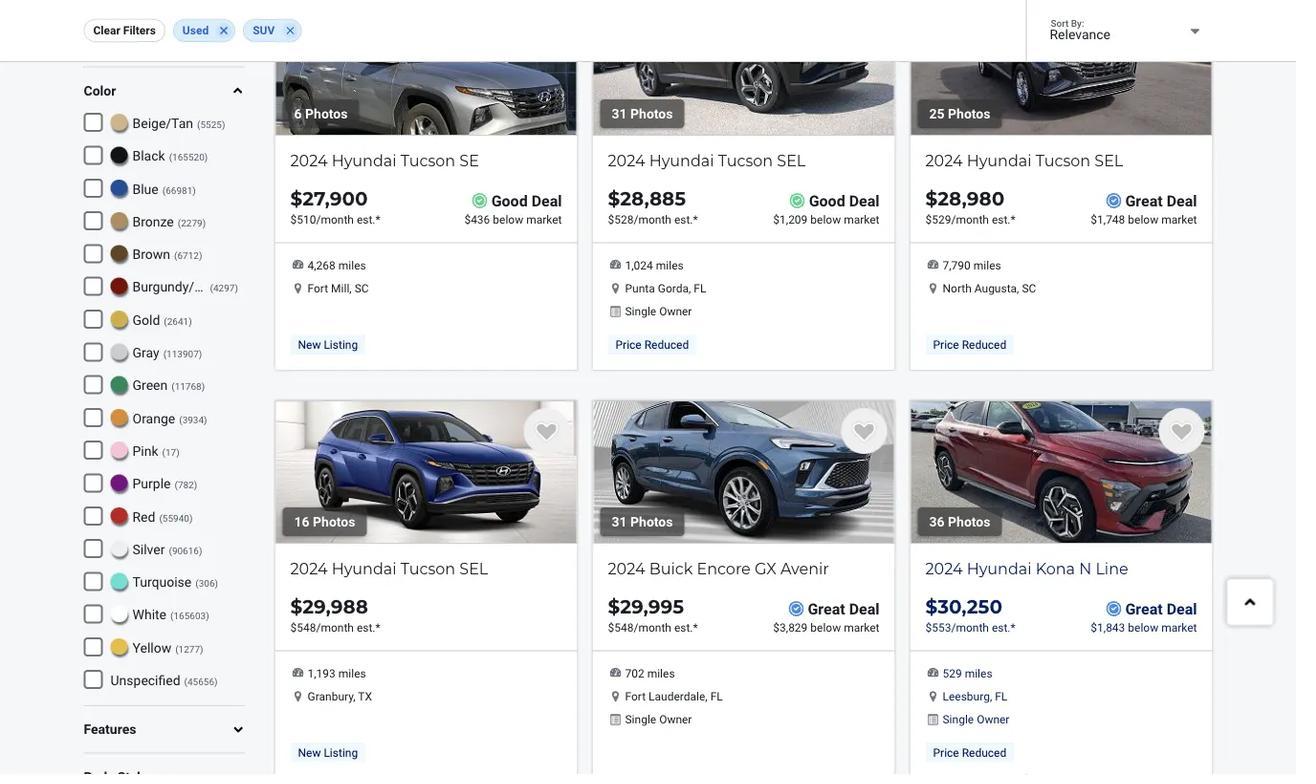 Task type: describe. For each thing, give the bounding box(es) containing it.
miles up granbury , tx
[[338, 668, 366, 681]]

single owner for 30,250
[[943, 713, 1010, 727]]

) for brown
[[199, 250, 202, 262]]

) for gold
[[189, 316, 192, 327]]

0 horizontal spatial sel
[[460, 560, 488, 578]]

) for turquoise
[[215, 578, 218, 590]]

17
[[166, 447, 176, 458]]

burgundy/maroon
[[133, 280, 240, 295]]

tx
[[358, 690, 372, 704]]

sel for 28,980
[[1095, 151, 1124, 170]]

7,790 miles
[[943, 259, 1001, 273]]

1277
[[179, 644, 200, 655]]

kona
[[1036, 560, 1075, 578]]

529 inside $ 28,980 $ 529 /month est.*
[[932, 213, 951, 226]]

55940
[[163, 513, 189, 524]]

single for 30,250
[[943, 713, 974, 727]]

below for 28,980
[[1128, 213, 1159, 226]]

( 17 )
[[162, 447, 180, 458]]

1,024 miles
[[625, 259, 684, 273]]

2024 hyundai tucson image for 28,980
[[910, 0, 1213, 136]]

702 miles
[[625, 668, 675, 681]]

) for blue
[[193, 184, 196, 196]]

photos for 29,995
[[631, 514, 673, 530]]

good deal for 27,900
[[491, 192, 562, 210]]

6 photos
[[294, 106, 348, 122]]

$1,748 below market
[[1091, 213, 1197, 226]]

single owner for 29,995
[[625, 713, 692, 727]]

deal for 27,900
[[532, 192, 562, 210]]

clear filters button
[[84, 19, 165, 42]]

owner for 30,250
[[977, 713, 1010, 727]]

unspecified ( 45656 )
[[111, 673, 218, 689]]

price reduced for 28,885
[[616, 338, 689, 352]]

150,000+
[[99, 38, 146, 51]]

4,268
[[308, 259, 336, 273]]

2024 buick encore gx image
[[593, 401, 895, 544]]

5525
[[200, 119, 222, 130]]

( for pink
[[162, 447, 166, 458]]

sel for 28,885
[[777, 151, 806, 170]]

single owner for 28,885
[[625, 305, 692, 318]]

/month est.* for 27,900
[[316, 213, 380, 226]]

4297
[[213, 283, 235, 294]]

) for pink
[[176, 447, 180, 458]]

brown
[[133, 247, 170, 263]]

miles for 28,980
[[974, 259, 1001, 273]]

1,024
[[625, 259, 653, 273]]

deal for 28,885
[[849, 192, 880, 210]]

( for burgundy/maroon
[[210, 283, 213, 294]]

photos for 27,900
[[305, 106, 348, 122]]

702
[[625, 668, 645, 681]]

price reduced down north
[[933, 338, 1007, 352]]

) for silver
[[199, 545, 202, 557]]

encore
[[697, 560, 751, 578]]

$436 below market
[[464, 213, 562, 226]]

553
[[932, 621, 951, 635]]

black
[[133, 148, 165, 164]]

1 vertical spatial 529
[[943, 668, 962, 681]]

$1,209 below market
[[773, 213, 880, 226]]

16
[[294, 514, 310, 530]]

306
[[199, 578, 215, 590]]

below for 30,250
[[1128, 621, 1159, 635]]

28,980
[[938, 187, 1005, 210]]

528
[[614, 213, 634, 226]]

n
[[1079, 560, 1092, 578]]

) for bronze
[[203, 217, 206, 229]]

market for 30,250
[[1162, 621, 1197, 635]]

/month est.* for 29,988
[[316, 621, 380, 635]]

( 1277 )
[[175, 644, 203, 655]]

) for beige/tan
[[222, 119, 225, 130]]

turquoise
[[133, 575, 192, 591]]

90616
[[172, 545, 199, 557]]

29,995
[[620, 595, 684, 619]]

punta
[[625, 282, 655, 295]]

1,193 miles
[[308, 668, 366, 681]]

11768
[[175, 381, 202, 393]]

miles for 30,250
[[965, 668, 993, 681]]

sc for 27,900
[[355, 282, 369, 295]]

165520
[[172, 152, 205, 163]]

28,885
[[620, 187, 686, 210]]

owner for 28,885
[[659, 305, 692, 318]]

2641
[[167, 316, 189, 327]]

$1,843
[[1091, 621, 1126, 635]]

2024 for 29,995
[[608, 560, 645, 578]]

) for red
[[189, 513, 193, 524]]

2024 hyundai kona n line
[[926, 560, 1129, 578]]

25 photos
[[930, 106, 991, 122]]

( inside unspecified ( 45656 )
[[184, 677, 188, 688]]

$ 28,885 $ 528 /month est.*
[[608, 187, 698, 226]]

pink
[[133, 444, 158, 459]]

1,193
[[308, 668, 336, 681]]

great for 29,995
[[808, 600, 845, 618]]

) for burgundy/maroon
[[235, 283, 238, 294]]

, for 28,980
[[1017, 282, 1019, 295]]

silver
[[133, 542, 165, 558]]

( 306 )
[[195, 578, 218, 590]]

6712
[[177, 250, 199, 262]]

miles for 28,885
[[656, 259, 684, 273]]

$ 29,988 $ 548 /month est.*
[[290, 595, 380, 635]]

6
[[294, 106, 302, 122]]

4,268 miles
[[308, 259, 366, 273]]

new listing for 2024 hyundai tucson sel
[[298, 747, 358, 760]]

single for 29,995
[[625, 713, 657, 727]]

clear
[[93, 24, 120, 37]]

photos for 30,250
[[948, 514, 991, 530]]

gold
[[133, 312, 160, 328]]

purple
[[133, 476, 171, 492]]

suv
[[253, 24, 275, 37]]

( for orange
[[179, 414, 182, 426]]

photos right 16
[[313, 514, 355, 530]]

$1,843 below market
[[1091, 621, 1197, 635]]

orange
[[133, 411, 175, 427]]

deal for 29,995
[[849, 600, 880, 618]]

clear filters
[[93, 24, 156, 37]]

( 90616 )
[[169, 545, 202, 557]]

leesburg , fl
[[943, 690, 1008, 704]]

mill
[[331, 282, 350, 295]]

3934
[[182, 414, 204, 426]]

2024 up the 29,988
[[290, 560, 328, 578]]

bronze
[[133, 214, 174, 230]]

$1,748
[[1091, 213, 1126, 226]]

31 for 28,885
[[612, 106, 627, 122]]

) inside unspecified ( 45656 )
[[214, 677, 218, 688]]

45656
[[188, 677, 214, 688]]

gorda
[[658, 282, 689, 295]]

north augusta , sc
[[943, 282, 1037, 295]]

unspecified
[[111, 673, 180, 689]]



Task type: locate. For each thing, give the bounding box(es) containing it.
2 new listing from the top
[[298, 747, 358, 760]]

deal for 30,250
[[1167, 600, 1197, 618]]

hyundai for 30,250
[[967, 560, 1032, 578]]

) for purple
[[194, 480, 197, 491]]

/month est.* inside "$ 30,250 $ 553 /month est.*"
[[951, 621, 1016, 635]]

31 up 29,995
[[612, 514, 627, 530]]

2024 hyundai tucson sel
[[608, 151, 806, 170], [926, 151, 1124, 170], [290, 560, 488, 578]]

price reduced for 30,250
[[933, 747, 1007, 760]]

2024 hyundai kona image
[[910, 401, 1213, 544]]

31 for 29,995
[[612, 514, 627, 530]]

photos up buick
[[631, 514, 673, 530]]

fort for 27,900
[[308, 282, 328, 295]]

below right $1,748
[[1128, 213, 1159, 226]]

fl right leesburg
[[995, 690, 1008, 704]]

66981
[[166, 184, 193, 196]]

529 miles
[[943, 668, 993, 681]]

single down punta
[[625, 305, 657, 318]]

2024 hyundai tucson image for 28,885
[[593, 0, 895, 136]]

great deal up $1,843 below market
[[1126, 600, 1197, 618]]

miles up leesburg , fl
[[965, 668, 993, 681]]

) for white
[[206, 611, 209, 623]]

31
[[612, 106, 627, 122], [612, 514, 627, 530]]

1 horizontal spatial sel
[[777, 151, 806, 170]]

0 horizontal spatial fort
[[308, 282, 328, 295]]

/month est.* down 29,995
[[634, 621, 698, 635]]

single for 28,885
[[625, 305, 657, 318]]

mileage 0 - 150,000+ miles
[[84, 15, 177, 51]]

hyundai up the 29,988
[[332, 560, 397, 578]]

510
[[297, 213, 316, 226]]

/month est.* for 30,250
[[951, 621, 1016, 635]]

) for orange
[[204, 414, 207, 426]]

, for 27,900
[[350, 282, 352, 295]]

2 31 photos from the top
[[612, 514, 673, 530]]

36 photos
[[930, 514, 991, 530]]

$436
[[464, 213, 490, 226]]

( for black
[[169, 152, 172, 163]]

2024 hyundai tucson sel for 28,885
[[608, 151, 806, 170]]

31 photos
[[612, 106, 673, 122], [612, 514, 673, 530]]

photos right 6 at the top of the page
[[305, 106, 348, 122]]

fort down 702
[[625, 690, 646, 704]]

165603
[[174, 611, 206, 623]]

lauderdale
[[649, 690, 705, 704]]

) for black
[[205, 152, 208, 163]]

buick
[[649, 560, 693, 578]]

1 horizontal spatial good
[[809, 192, 845, 210]]

great up $1,748 below market
[[1126, 192, 1163, 210]]

owner
[[659, 305, 692, 318], [659, 713, 692, 727], [977, 713, 1010, 727]]

photos
[[305, 106, 348, 122], [631, 106, 673, 122], [948, 106, 991, 122], [313, 514, 355, 530], [631, 514, 673, 530], [948, 514, 991, 530]]

market right $3,829
[[844, 621, 880, 635]]

0 vertical spatial new listing
[[298, 338, 358, 352]]

2024 for 28,980
[[926, 151, 963, 170]]

photos right '36'
[[948, 514, 991, 530]]

( 55940 )
[[159, 513, 193, 524]]

0 vertical spatial 529
[[932, 213, 951, 226]]

great deal for 29,995
[[808, 600, 880, 618]]

2024 for 28,885
[[608, 151, 645, 170]]

0 horizontal spatial sc
[[355, 282, 369, 295]]

below for 29,995
[[811, 621, 841, 635]]

miles up the fort lauderdale , fl
[[647, 668, 675, 681]]

/month est.* down the 28,885
[[634, 213, 698, 226]]

$ 29,995 $ 548 /month est.*
[[608, 595, 698, 635]]

owner for 29,995
[[659, 713, 692, 727]]

fl right lauderdale
[[711, 690, 723, 704]]

suv button
[[243, 19, 302, 42]]

1 good deal from the left
[[491, 192, 562, 210]]

hyundai up 27,900
[[332, 151, 397, 170]]

25
[[930, 106, 945, 122]]

/month est.* inside $ 29,988 $ 548 /month est.*
[[316, 621, 380, 635]]

leesburg
[[943, 690, 990, 704]]

1 vertical spatial fort
[[625, 690, 646, 704]]

1 good from the left
[[491, 192, 528, 210]]

548 down 29,995
[[614, 621, 634, 635]]

2024 hyundai tucson se
[[290, 151, 479, 170]]

great deal up $1,748 below market
[[1126, 192, 1197, 210]]

30,250
[[938, 595, 1003, 619]]

548 inside $ 29,995 $ 548 /month est.*
[[614, 621, 634, 635]]

548 for 29,988
[[297, 621, 316, 635]]

1 new listing from the top
[[298, 338, 358, 352]]

hyundai
[[332, 151, 397, 170], [649, 151, 714, 170], [967, 151, 1032, 170], [332, 560, 397, 578], [967, 560, 1032, 578]]

owner down leesburg , fl
[[977, 713, 1010, 727]]

1 horizontal spatial 2024 hyundai tucson sel
[[608, 151, 806, 170]]

529 down 28,980
[[932, 213, 951, 226]]

/month est.* inside $ 27,900 $ 510 /month est.*
[[316, 213, 380, 226]]

north
[[943, 282, 972, 295]]

2024 left buick
[[608, 560, 645, 578]]

deal up $1,209 below market
[[849, 192, 880, 210]]

owner down lauderdale
[[659, 713, 692, 727]]

-
[[93, 38, 96, 51]]

price reduced down leesburg
[[933, 747, 1007, 760]]

( 113907 )
[[163, 349, 202, 360]]

new listing down granbury
[[298, 747, 358, 760]]

new listing down fort mill , sc at the left top of the page
[[298, 338, 358, 352]]

/month est.* for 29,995
[[634, 621, 698, 635]]

548 inside $ 29,988 $ 548 /month est.*
[[297, 621, 316, 635]]

granbury
[[308, 690, 353, 704]]

2024 for 27,900
[[290, 151, 328, 170]]

fort for 29,995
[[625, 690, 646, 704]]

deal for 28,980
[[1167, 192, 1197, 210]]

31 photos up the 28,885
[[612, 106, 673, 122]]

548 down the 29,988
[[297, 621, 316, 635]]

fl for 28,885
[[694, 282, 707, 295]]

( for gold
[[164, 316, 167, 327]]

548
[[297, 621, 316, 635], [614, 621, 634, 635]]

good up $1,209 below market
[[809, 192, 845, 210]]

2024 hyundai tucson image
[[275, 0, 577, 136], [593, 0, 895, 136], [910, 0, 1213, 136], [275, 401, 577, 544]]

miles up mill
[[338, 259, 366, 273]]

) for green
[[202, 381, 205, 393]]

( for turquoise
[[195, 578, 199, 590]]

1 vertical spatial 31 photos
[[612, 514, 673, 530]]

2024 up 30,250
[[926, 560, 963, 578]]

2024 buick encore gx avenir
[[608, 560, 829, 578]]

( 165520 )
[[169, 152, 208, 163]]

2024 hyundai tucson sel up the 28,885
[[608, 151, 806, 170]]

) for gray
[[199, 349, 202, 360]]

market for 28,885
[[844, 213, 880, 226]]

31 photos for 29,995
[[612, 514, 673, 530]]

single
[[625, 305, 657, 318], [625, 713, 657, 727], [943, 713, 974, 727]]

below
[[493, 213, 524, 226], [811, 213, 841, 226], [1128, 213, 1159, 226], [811, 621, 841, 635], [1128, 621, 1159, 635]]

( 6712 )
[[174, 250, 202, 262]]

good for 28,885
[[809, 192, 845, 210]]

2 31 from the top
[[612, 514, 627, 530]]

) for yellow
[[200, 644, 203, 655]]

single owner down the fort lauderdale , fl
[[625, 713, 692, 727]]

fort lauderdale , fl
[[625, 690, 723, 704]]

0 horizontal spatial 548
[[297, 621, 316, 635]]

$ 28,980 $ 529 /month est.*
[[926, 187, 1016, 226]]

hyundai for 27,900
[[332, 151, 397, 170]]

hyundai up 30,250
[[967, 560, 1032, 578]]

548 for 29,995
[[614, 621, 634, 635]]

31 up the 28,885
[[612, 106, 627, 122]]

2 sc from the left
[[1022, 282, 1037, 295]]

0 horizontal spatial 2024 hyundai tucson sel
[[290, 560, 488, 578]]

photos right 25 at the top right
[[948, 106, 991, 122]]

below right $1,843
[[1128, 621, 1159, 635]]

1 vertical spatial new listing
[[298, 747, 358, 760]]

deal up $436 below market
[[532, 192, 562, 210]]

miles up gorda
[[656, 259, 684, 273]]

miles for 27,900
[[338, 259, 366, 273]]

2 548 from the left
[[614, 621, 634, 635]]

/month est.* inside $ 28,980 $ 529 /month est.*
[[951, 213, 1016, 226]]

market right $1,209
[[844, 213, 880, 226]]

hyundai up the 28,885
[[649, 151, 714, 170]]

market for 28,980
[[1162, 213, 1197, 226]]

tucson for 27,900
[[401, 151, 456, 170]]

price reduced
[[616, 338, 689, 352], [933, 338, 1007, 352], [933, 747, 1007, 760]]

good
[[491, 192, 528, 210], [809, 192, 845, 210]]

2279
[[181, 217, 203, 229]]

deal up $3,829 below market on the bottom of page
[[849, 600, 880, 618]]

deal up $1,843 below market
[[1167, 600, 1197, 618]]

2024
[[290, 151, 328, 170], [608, 151, 645, 170], [926, 151, 963, 170], [290, 560, 328, 578], [608, 560, 645, 578], [926, 560, 963, 578]]

31 photos up buick
[[612, 514, 673, 530]]

single owner
[[625, 305, 692, 318], [625, 713, 692, 727], [943, 713, 1010, 727]]

market
[[526, 213, 562, 226], [844, 213, 880, 226], [1162, 213, 1197, 226], [844, 621, 880, 635], [1162, 621, 1197, 635]]

below right $1,209
[[811, 213, 841, 226]]

( 165603 )
[[170, 611, 209, 623]]

0 vertical spatial 31
[[612, 106, 627, 122]]

great deal up $3,829 below market on the bottom of page
[[808, 600, 880, 618]]

782
[[178, 480, 194, 491]]

529
[[932, 213, 951, 226], [943, 668, 962, 681]]

1 horizontal spatial good deal
[[809, 192, 880, 210]]

/month est.* down the 29,988
[[316, 621, 380, 635]]

$1,209
[[773, 213, 808, 226]]

1 horizontal spatial fl
[[711, 690, 723, 704]]

photos for 28,885
[[631, 106, 673, 122]]

good deal
[[491, 192, 562, 210], [809, 192, 880, 210]]

16 photos
[[294, 514, 355, 530]]

1 horizontal spatial sc
[[1022, 282, 1037, 295]]

/month est.* down 27,900
[[316, 213, 380, 226]]

)
[[222, 119, 225, 130], [205, 152, 208, 163], [193, 184, 196, 196], [203, 217, 206, 229], [199, 250, 202, 262], [235, 283, 238, 294], [189, 316, 192, 327], [199, 349, 202, 360], [202, 381, 205, 393], [204, 414, 207, 426], [176, 447, 180, 458], [194, 480, 197, 491], [189, 513, 193, 524], [199, 545, 202, 557], [215, 578, 218, 590], [206, 611, 209, 623], [200, 644, 203, 655], [214, 677, 218, 688]]

( for brown
[[174, 250, 177, 262]]

1 horizontal spatial fort
[[625, 690, 646, 704]]

,
[[350, 282, 352, 295], [689, 282, 691, 295], [1017, 282, 1019, 295], [353, 690, 356, 704], [705, 690, 708, 704], [990, 690, 992, 704]]

( for yellow
[[175, 644, 179, 655]]

great
[[1126, 192, 1163, 210], [808, 600, 845, 618], [1126, 600, 1163, 618]]

1 horizontal spatial 548
[[614, 621, 634, 635]]

( 2279 )
[[178, 217, 206, 229]]

hyundai for 28,885
[[649, 151, 714, 170]]

/month est.* down 28,980
[[951, 213, 1016, 226]]

/month est.* down 30,250
[[951, 621, 1016, 635]]

price reduced down punta
[[616, 338, 689, 352]]

single down leesburg
[[943, 713, 974, 727]]

great up $3,829 below market on the bottom of page
[[808, 600, 845, 618]]

2 horizontal spatial 2024 hyundai tucson sel
[[926, 151, 1124, 170]]

green
[[133, 378, 168, 394]]

white
[[133, 608, 167, 623]]

great for 30,250
[[1126, 600, 1163, 618]]

1 sc from the left
[[355, 282, 369, 295]]

fl for 29,995
[[711, 690, 723, 704]]

sc right augusta
[[1022, 282, 1037, 295]]

fl
[[694, 282, 707, 295], [711, 690, 723, 704], [995, 690, 1008, 704]]

great for 28,980
[[1126, 192, 1163, 210]]

miles inside mileage 0 - 150,000+ miles
[[149, 38, 177, 51]]

yellow
[[133, 641, 171, 656]]

529 up leesburg
[[943, 668, 962, 681]]

good deal up $1,209 below market
[[809, 192, 880, 210]]

hyundai for 28,980
[[967, 151, 1032, 170]]

miles
[[149, 38, 177, 51], [338, 259, 366, 273], [656, 259, 684, 273], [974, 259, 1001, 273], [338, 668, 366, 681], [647, 668, 675, 681], [965, 668, 993, 681]]

( 3934 )
[[179, 414, 207, 426]]

$3,829 below market
[[773, 621, 880, 635]]

/month est.* for 28,885
[[634, 213, 698, 226]]

miles down filters
[[149, 38, 177, 51]]

/month est.* for 28,980
[[951, 213, 1016, 226]]

market for 27,900
[[526, 213, 562, 226]]

0 horizontal spatial good deal
[[491, 192, 562, 210]]

avenir
[[781, 560, 829, 578]]

below for 27,900
[[493, 213, 524, 226]]

single down the fort lauderdale , fl
[[625, 713, 657, 727]]

0 vertical spatial fort
[[308, 282, 328, 295]]

2024 hyundai tucson sel up the 29,988
[[290, 560, 488, 578]]

(
[[197, 119, 200, 130], [169, 152, 172, 163], [162, 184, 166, 196], [178, 217, 181, 229], [174, 250, 177, 262], [210, 283, 213, 294], [164, 316, 167, 327], [163, 349, 167, 360], [171, 381, 175, 393], [179, 414, 182, 426], [162, 447, 166, 458], [175, 480, 178, 491], [159, 513, 163, 524], [169, 545, 172, 557], [195, 578, 199, 590], [170, 611, 174, 623], [175, 644, 179, 655], [184, 677, 188, 688]]

113907
[[167, 349, 199, 360]]

new listing for 2024 hyundai tucson se
[[298, 338, 358, 352]]

sel
[[777, 151, 806, 170], [1095, 151, 1124, 170], [460, 560, 488, 578]]

, for 29,995
[[705, 690, 708, 704]]

( 2641 )
[[164, 316, 192, 327]]

31 photos for 28,885
[[612, 106, 673, 122]]

deal up $1,748 below market
[[1167, 192, 1197, 210]]

2024 hyundai tucson sel up 28,980
[[926, 151, 1124, 170]]

$
[[290, 187, 303, 210], [608, 187, 620, 210], [926, 187, 938, 210], [290, 213, 297, 226], [608, 213, 614, 226], [926, 213, 932, 226], [290, 595, 303, 619], [608, 595, 620, 619], [926, 595, 938, 619], [290, 621, 297, 635], [608, 621, 614, 635], [926, 621, 932, 635]]

/month est.*
[[316, 213, 380, 226], [634, 213, 698, 226], [951, 213, 1016, 226], [316, 621, 380, 635], [634, 621, 698, 635], [951, 621, 1016, 635]]

market right $1,748
[[1162, 213, 1197, 226]]

( for bronze
[[178, 217, 181, 229]]

( for blue
[[162, 184, 166, 196]]

( 782 )
[[175, 480, 197, 491]]

miles up north augusta , sc
[[974, 259, 1001, 273]]

fort left mill
[[308, 282, 328, 295]]

photos up the 28,885
[[631, 106, 673, 122]]

1 vertical spatial 31
[[612, 514, 627, 530]]

features
[[84, 723, 136, 738]]

2 good deal from the left
[[809, 192, 880, 210]]

hyundai up 28,980
[[967, 151, 1032, 170]]

2 horizontal spatial sel
[[1095, 151, 1124, 170]]

sc right mill
[[355, 282, 369, 295]]

( for green
[[171, 381, 175, 393]]

2024 hyundai tucson image for 27,900
[[275, 0, 577, 136]]

below right $3,829
[[811, 621, 841, 635]]

27,900
[[303, 187, 368, 210]]

2024 up the 28,885
[[608, 151, 645, 170]]

7,790
[[943, 259, 971, 273]]

2024 for 30,250
[[926, 560, 963, 578]]

( for gray
[[163, 349, 167, 360]]

market right $1,843
[[1162, 621, 1197, 635]]

0 horizontal spatial fl
[[694, 282, 707, 295]]

( for beige/tan
[[197, 119, 200, 130]]

0 horizontal spatial good
[[491, 192, 528, 210]]

2024 up 27,900
[[290, 151, 328, 170]]

, for 28,885
[[689, 282, 691, 295]]

$ 30,250 $ 553 /month est.*
[[926, 595, 1016, 635]]

single owner down punta gorda , fl
[[625, 305, 692, 318]]

great up $1,843 below market
[[1126, 600, 1163, 618]]

1 548 from the left
[[297, 621, 316, 635]]

1 31 from the top
[[612, 106, 627, 122]]

2 horizontal spatial fl
[[995, 690, 1008, 704]]

( for purple
[[175, 480, 178, 491]]

owner down gorda
[[659, 305, 692, 318]]

sc for 28,980
[[1022, 282, 1037, 295]]

fl right gorda
[[694, 282, 707, 295]]

mileage
[[84, 15, 132, 30]]

used
[[183, 24, 209, 37]]

great deal for 30,250
[[1126, 600, 1197, 618]]

gx
[[755, 560, 777, 578]]

2024 up 28,980
[[926, 151, 963, 170]]

/month est.* inside the $ 28,885 $ 528 /month est.*
[[634, 213, 698, 226]]

( for silver
[[169, 545, 172, 557]]

2024 hyundai tucson sel for 28,980
[[926, 151, 1124, 170]]

$3,829
[[773, 621, 808, 635]]

good deal up $436 below market
[[491, 192, 562, 210]]

good up $436 below market
[[491, 192, 528, 210]]

/month est.* inside $ 29,995 $ 548 /month est.*
[[634, 621, 698, 635]]

1 31 photos from the top
[[612, 106, 673, 122]]

miles for 29,995
[[647, 668, 675, 681]]

( 11768 )
[[171, 381, 205, 393]]

single owner down leesburg , fl
[[943, 713, 1010, 727]]

below right $436
[[493, 213, 524, 226]]

market right $436
[[526, 213, 562, 226]]

2 good from the left
[[809, 192, 845, 210]]

tucson for 28,885
[[718, 151, 773, 170]]

( for red
[[159, 513, 163, 524]]

gray
[[133, 345, 159, 361]]

0 vertical spatial 31 photos
[[612, 106, 673, 122]]

tucson for 28,980
[[1036, 151, 1091, 170]]



Task type: vqa. For each thing, say whether or not it's contained in the screenshot.
Black
yes



